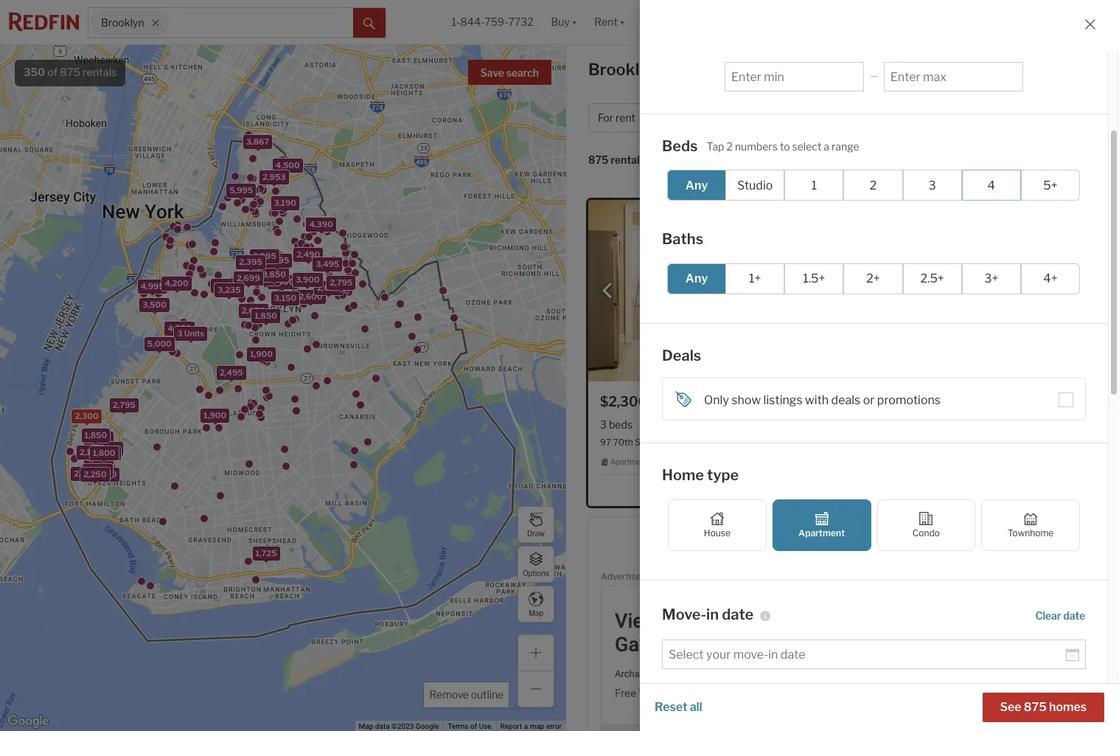 Task type: locate. For each thing, give the bounding box(es) containing it.
apartment down 70th
[[611, 458, 649, 466]]

2 — sq ft from the left
[[938, 418, 972, 431]]

1 horizontal spatial map
[[529, 608, 544, 617]]

0 vertical spatial map
[[529, 608, 544, 617]]

apartment up tap 2 numbers to select a range at the top right of the page
[[748, 112, 803, 124]]

for
[[759, 60, 782, 79]]

— up 97 70th st, brooklyn, ny 11209 on the bottom
[[678, 418, 687, 431]]

2 11209 from the left
[[969, 437, 995, 448]]

Any radio
[[668, 263, 727, 294]]

1 beds from the left
[[609, 418, 633, 431]]

2,650
[[242, 305, 265, 316]]

0 vertical spatial 4,500
[[276, 160, 300, 170]]

2,795 up 2,500 at the left of page
[[113, 400, 136, 410]]

1 horizontal spatial st,
[[901, 437, 912, 448]]

ft
[[704, 418, 712, 431], [964, 418, 972, 431]]

st, for 70th
[[635, 437, 646, 448]]

any inside any radio
[[686, 271, 708, 285]]

3 left 4 checkbox
[[929, 178, 937, 192]]

1 vertical spatial report
[[501, 722, 522, 730]]

ny
[[689, 437, 702, 448], [955, 437, 968, 448]]

Select your move-in date text field
[[669, 647, 1067, 661]]

1+
[[750, 271, 762, 285]]

0 horizontal spatial report
[[501, 722, 522, 730]]

1 brooklyn, from the left
[[648, 437, 687, 448]]

ft for 3 beds
[[704, 418, 712, 431]]

2 vertical spatial apartment
[[799, 527, 846, 538]]

report for report ad
[[790, 574, 812, 582]]

1 horizontal spatial 4,500
[[309, 218, 333, 229]]

price button
[[670, 103, 733, 133]]

3+
[[985, 271, 999, 285]]

1 checkbox
[[785, 170, 844, 201]]

3,500 up 3,150
[[271, 277, 295, 287]]

1 vertical spatial baths
[[662, 230, 704, 248]]

1 any from the top
[[686, 178, 708, 192]]

ad
[[814, 574, 823, 582]]

0 horizontal spatial /mo
[[648, 394, 673, 409]]

2 any from the top
[[686, 271, 708, 285]]

1 horizontal spatial brooklyn
[[589, 60, 659, 79]]

1 vertical spatial 1,850
[[85, 430, 107, 440]]

brooklyn apartments for rent
[[589, 60, 822, 79]]

report ad button
[[790, 574, 823, 585]]

1 horizontal spatial 875
[[589, 154, 609, 166]]

1 horizontal spatial beds
[[845, 112, 870, 124]]

1-844-759-7732
[[452, 16, 534, 28]]

350
[[24, 66, 45, 79], [861, 437, 878, 448]]

favorite button image for $2,300 /mo
[[804, 393, 823, 412]]

2 favorite button image from the left
[[1064, 393, 1084, 412]]

1 horizontal spatial /mo
[[908, 394, 933, 409]]

350 77th st, brooklyn, ny 11209
[[861, 437, 995, 448]]

1 horizontal spatial of
[[471, 722, 477, 730]]

table
[[1065, 157, 1095, 171]]

range
[[832, 140, 860, 152]]

beds inside beds / baths button
[[845, 112, 870, 124]]

bath for 2 beds
[[908, 418, 930, 431]]

3,867
[[246, 136, 269, 146]]

map
[[529, 608, 544, 617], [359, 722, 374, 730]]

2,600 down 3,900
[[299, 291, 323, 302]]

save
[[481, 66, 505, 79]]

beds down price
[[662, 137, 698, 155]]

1 vertical spatial 350
[[861, 437, 878, 448]]

2,400 down 2,350
[[93, 469, 117, 480]]

apartment inside checkbox
[[799, 527, 846, 538]]

3,235
[[218, 285, 241, 295]]

report inside the report ad button
[[790, 574, 812, 582]]

apartment inside 'button'
[[748, 112, 803, 124]]

77th
[[880, 437, 900, 448]]

1 horizontal spatial 3
[[600, 418, 607, 431]]

beds for beds / baths
[[845, 112, 870, 124]]

a left map
[[524, 722, 528, 730]]

baths up any radio
[[662, 230, 704, 248]]

Apartment checkbox
[[773, 499, 872, 551]]

1 vertical spatial 4,995
[[141, 281, 164, 292]]

ft up 350 77th st, brooklyn, ny 11209
[[964, 418, 972, 431]]

map for map data ©2023 google
[[359, 722, 374, 730]]

1 horizontal spatial 2,600
[[299, 291, 323, 302]]

ny for 97 70th st, brooklyn, ny 11209
[[689, 437, 702, 448]]

1,850 up 2,100
[[85, 430, 107, 440]]

4,995 right 2,395 at the left
[[266, 255, 289, 265]]

next button image
[[809, 283, 823, 298]]

3 units
[[177, 328, 205, 338]]

apartment button
[[739, 103, 830, 133]]

1 vertical spatial map
[[359, 722, 374, 730]]

2 ny from the left
[[955, 437, 968, 448]]

terms of use link
[[448, 722, 492, 730]]

any left 1+
[[686, 271, 708, 285]]

report left ad
[[790, 574, 812, 582]]

2,600
[[299, 291, 323, 302], [87, 453, 111, 463]]

beds up 70th
[[609, 418, 633, 431]]

1 — sq ft from the left
[[678, 418, 712, 431]]

1 ny from the left
[[689, 437, 702, 448]]

0 horizontal spatial ft
[[704, 418, 712, 431]]

sq for 2 beds
[[950, 418, 962, 431]]

2,395
[[239, 257, 263, 267]]

any inside any checkbox
[[686, 178, 708, 192]]

1 horizontal spatial sq
[[950, 418, 962, 431]]

1 vertical spatial rentals
[[611, 154, 645, 166]]

— sq ft down only
[[678, 418, 712, 431]]

1 horizontal spatial beds
[[869, 418, 893, 431]]

/mo for $2,200
[[908, 394, 933, 409]]

2 1 bath from the left
[[901, 418, 930, 431]]

beds
[[609, 418, 633, 431], [869, 418, 893, 431]]

condo
[[913, 527, 940, 538]]

map for map
[[529, 608, 544, 617]]

any
[[686, 178, 708, 192], [686, 271, 708, 285]]

for rent
[[598, 112, 636, 124]]

1 down 'select'
[[812, 178, 817, 192]]

3,495
[[316, 259, 339, 269]]

1 11209 from the left
[[703, 437, 729, 448]]

of
[[47, 66, 58, 79], [471, 722, 477, 730]]

brooklyn, up home
[[648, 437, 687, 448]]

sq up 97 70th st, brooklyn, ny 11209 on the bottom
[[690, 418, 702, 431]]

beds / baths
[[845, 112, 906, 124]]

brooklyn up rent
[[589, 60, 659, 79]]

2 vertical spatial 875
[[1024, 700, 1047, 714]]

2 sq from the left
[[950, 418, 962, 431]]

beds left the /
[[845, 112, 870, 124]]

all filters • 2 button
[[941, 103, 1036, 133]]

0 horizontal spatial rentals
[[83, 66, 117, 79]]

all filters • 2
[[968, 112, 1027, 124]]

1 horizontal spatial brooklyn,
[[914, 437, 953, 448]]

brooklyn, right 77th
[[914, 437, 953, 448]]

1 horizontal spatial date
[[1064, 609, 1086, 622]]

0 horizontal spatial 1,850
[[85, 430, 107, 440]]

sq for 3 beds
[[690, 418, 702, 431]]

select
[[793, 140, 822, 152]]

4,995 left 4,200
[[141, 281, 164, 292]]

1 horizontal spatial bath
[[908, 418, 930, 431]]

1 bath up 97 70th st, brooklyn, ny 11209 on the bottom
[[641, 418, 670, 431]]

2 inside button
[[1020, 112, 1027, 124]]

875 inside button
[[1024, 700, 1047, 714]]

1 horizontal spatial report
[[790, 574, 812, 582]]

2 down or
[[861, 418, 867, 431]]

1+ radio
[[726, 263, 785, 294]]

0 horizontal spatial 1 bath
[[641, 418, 670, 431]]

sort : oldest
[[663, 154, 722, 166]]

0 vertical spatial 3,500
[[271, 277, 295, 287]]

2 horizontal spatial —
[[938, 418, 947, 431]]

favorite button checkbox
[[804, 393, 823, 412], [1064, 711, 1084, 730]]

0 vertical spatial 4,995
[[266, 255, 289, 265]]

1.5+
[[804, 271, 826, 285]]

1 horizontal spatial rentals
[[611, 154, 645, 166]]

2,795
[[330, 277, 353, 287], [113, 400, 136, 410]]

1 bath for 3 beds
[[641, 418, 670, 431]]

1 bath for 2 beds
[[901, 418, 930, 431]]

1 /mo from the left
[[648, 394, 673, 409]]

map left data
[[359, 722, 374, 730]]

0 horizontal spatial 3,500
[[143, 300, 167, 310]]

— up 350 77th st, brooklyn, ny 11209
[[938, 418, 947, 431]]

favorite button checkbox
[[1064, 393, 1084, 412]]

0 vertical spatial rentals
[[83, 66, 117, 79]]

a for request a tour
[[718, 483, 724, 497]]

house
[[704, 527, 731, 538]]

3,150
[[274, 293, 297, 303]]

0 horizontal spatial favorite button image
[[804, 393, 823, 412]]

Studio checkbox
[[726, 170, 785, 201]]

0 horizontal spatial 3
[[177, 328, 183, 338]]

tap
[[707, 140, 725, 152]]

brooklyn,
[[648, 437, 687, 448], [914, 437, 953, 448]]

brooklyn left remove brooklyn icon
[[101, 17, 144, 29]]

1 bath from the left
[[648, 418, 670, 431]]

1 sq from the left
[[690, 418, 702, 431]]

bath
[[648, 418, 670, 431], [908, 418, 930, 431]]

2 vertical spatial a
[[524, 722, 528, 730]]

0 horizontal spatial a
[[524, 722, 528, 730]]

a inside button
[[718, 483, 724, 497]]

0 vertical spatial 1,900
[[250, 349, 273, 359]]

3 inside map "region"
[[177, 328, 183, 338]]

1,725
[[256, 548, 277, 558]]

1 horizontal spatial 3,500
[[271, 277, 295, 287]]

tour
[[727, 483, 750, 497]]

photo of 97 70th st, brooklyn, ny 11209 image
[[589, 200, 835, 381]]

— sq ft for 2 beds
[[938, 418, 972, 431]]

a for report a map error
[[524, 722, 528, 730]]

— for 3 beds
[[678, 418, 687, 431]]

1 favorite button image from the left
[[804, 393, 823, 412]]

1 vertical spatial 3
[[177, 328, 183, 338]]

1 1 bath from the left
[[641, 418, 670, 431]]

0 horizontal spatial —
[[678, 418, 687, 431]]

2 bath from the left
[[908, 418, 930, 431]]

1 for 3 beds
[[641, 418, 646, 431]]

1 horizontal spatial a
[[718, 483, 724, 497]]

1 st, from the left
[[635, 437, 646, 448]]

favorite button image
[[804, 393, 823, 412], [1064, 393, 1084, 412]]

a left the range
[[824, 140, 830, 152]]

0 vertical spatial any
[[686, 178, 708, 192]]

2 st, from the left
[[901, 437, 912, 448]]

0 horizontal spatial beds
[[662, 137, 698, 155]]

0 horizontal spatial of
[[47, 66, 58, 79]]

2 checkbox
[[844, 170, 903, 201]]

date right the in
[[722, 605, 754, 623]]

1 horizontal spatial ny
[[955, 437, 968, 448]]

2,795 down 3,495
[[330, 277, 353, 287]]

0 vertical spatial baths
[[878, 112, 906, 124]]

0 vertical spatial 1,850
[[255, 310, 277, 321]]

/mo for $2,300
[[648, 394, 673, 409]]

2,900
[[263, 257, 287, 267]]

st, right 77th
[[901, 437, 912, 448]]

1 down $2,200 /mo
[[901, 418, 906, 431]]

844-
[[461, 16, 485, 28]]

google image
[[4, 712, 52, 731]]

0 vertical spatial favorite button checkbox
[[804, 393, 823, 412]]

3 inside 'option'
[[929, 178, 937, 192]]

/mo
[[648, 394, 673, 409], [908, 394, 933, 409]]

1 bath
[[641, 418, 670, 431], [901, 418, 930, 431]]

ny right 77th
[[955, 437, 968, 448]]

1 vertical spatial 2,300
[[74, 468, 98, 478]]

1 horizontal spatial 1,850
[[255, 310, 277, 321]]

0 horizontal spatial 11209
[[703, 437, 729, 448]]

1 down $2,300 /mo
[[641, 418, 646, 431]]

beds up 77th
[[869, 418, 893, 431]]

2,300
[[75, 411, 99, 421], [74, 468, 98, 478]]

reset all
[[655, 700, 703, 714]]

2 beds from the left
[[869, 418, 893, 431]]

1 horizontal spatial ft
[[964, 418, 972, 431]]

error
[[547, 722, 562, 730]]

beds for beds
[[662, 137, 698, 155]]

favorite button checkbox right see
[[1064, 711, 1084, 730]]

terms of use
[[448, 722, 492, 730]]

baths right the /
[[878, 112, 906, 124]]

2+ radio
[[844, 263, 903, 294]]

/mo up 350 77th st, brooklyn, ny 11209
[[908, 394, 933, 409]]

option group containing house
[[668, 499, 1081, 551]]

2,300 up 2,200
[[75, 411, 99, 421]]

for rent button
[[589, 103, 664, 133]]

date
[[722, 605, 754, 623], [1064, 609, 1086, 622]]

of for terms
[[471, 722, 477, 730]]

1 horizontal spatial 1
[[812, 178, 817, 192]]

map data ©2023 google
[[359, 722, 439, 730]]

st,
[[635, 437, 646, 448], [901, 437, 912, 448]]

filters
[[983, 112, 1012, 124]]

map region
[[0, 19, 714, 731]]

2 vertical spatial option group
[[668, 499, 1081, 551]]

0 horizontal spatial bath
[[648, 418, 670, 431]]

11209 for 350 77th st, brooklyn, ny 11209
[[969, 437, 995, 448]]

0 vertical spatial of
[[47, 66, 58, 79]]

any down sort : oldest
[[686, 178, 708, 192]]

move-
[[662, 605, 707, 623]]

0 vertical spatial option group
[[668, 170, 1081, 201]]

4,200
[[165, 278, 189, 288]]

2 right •
[[1020, 112, 1027, 124]]

1,900 down 2,495
[[204, 410, 227, 420]]

1 vertical spatial 2,600
[[87, 453, 111, 463]]

date right "clear"
[[1064, 609, 1086, 622]]

bath up 97 70th st, brooklyn, ny 11209 on the bottom
[[648, 418, 670, 431]]

4,500
[[276, 160, 300, 170], [309, 218, 333, 229]]

3 for 3
[[929, 178, 937, 192]]

1 vertical spatial a
[[718, 483, 724, 497]]

0 horizontal spatial beds
[[609, 418, 633, 431]]

/mo up 97 70th st, brooklyn, ny 11209 on the bottom
[[648, 394, 673, 409]]

0 vertical spatial 875
[[60, 66, 80, 79]]

photo of 350 77th st, brooklyn, ny 11209 image
[[849, 200, 1095, 381]]

1,900 down 2,850
[[250, 349, 273, 359]]

sq
[[690, 418, 702, 431], [950, 418, 962, 431]]

1 vertical spatial beds
[[662, 137, 698, 155]]

11209
[[703, 437, 729, 448], [969, 437, 995, 448]]

0 horizontal spatial ny
[[689, 437, 702, 448]]

2 horizontal spatial a
[[824, 140, 830, 152]]

sq up 350 77th st, brooklyn, ny 11209
[[950, 418, 962, 431]]

— sq ft for 3 beds
[[678, 418, 712, 431]]

0 vertical spatial 3
[[929, 178, 937, 192]]

1 bath up 350 77th st, brooklyn, ny 11209
[[901, 418, 930, 431]]

ft down only
[[704, 418, 712, 431]]

7732
[[509, 16, 534, 28]]

0 horizontal spatial 1
[[641, 418, 646, 431]]

map down options
[[529, 608, 544, 617]]

beds for 3 beds
[[609, 418, 633, 431]]

4,500 up 2,490
[[309, 218, 333, 229]]

option group
[[668, 170, 1081, 201], [668, 263, 1081, 294], [668, 499, 1081, 551]]

2,600 up '2,250'
[[87, 453, 111, 463]]

0 horizontal spatial brooklyn,
[[648, 437, 687, 448]]

submit search image
[[364, 18, 375, 29]]

3,500 down 4,200
[[143, 300, 167, 310]]

home
[[662, 466, 704, 484]]

search
[[507, 66, 539, 79]]

any for studio
[[686, 178, 708, 192]]

1 horizontal spatial — sq ft
[[938, 418, 972, 431]]

map inside button
[[529, 608, 544, 617]]

0 horizontal spatial 350
[[24, 66, 45, 79]]

favorite button image for $2,200 /mo
[[1064, 393, 1084, 412]]

bath up 350 77th st, brooklyn, ny 11209
[[908, 418, 930, 431]]

report left map
[[501, 722, 522, 730]]

apartment up ad
[[799, 527, 846, 538]]

0 vertical spatial 2,795
[[330, 277, 353, 287]]

— sq ft up 350 77th st, brooklyn, ny 11209
[[938, 418, 972, 431]]

2 /mo from the left
[[908, 394, 933, 409]]

ny for 350 77th st, brooklyn, ny 11209
[[955, 437, 968, 448]]

1 horizontal spatial favorite button image
[[1064, 393, 1084, 412]]

0 vertical spatial report
[[790, 574, 812, 582]]

Any checkbox
[[668, 170, 727, 201]]

1 horizontal spatial 2,795
[[330, 277, 353, 287]]

Enter max text field
[[891, 70, 1017, 84]]

1 horizontal spatial 1 bath
[[901, 418, 930, 431]]

2 right '1' checkbox
[[870, 178, 877, 192]]

ny up home type
[[689, 437, 702, 448]]

numbers
[[735, 140, 778, 152]]

option group for baths
[[668, 263, 1081, 294]]

2,300 down 2,100
[[74, 468, 98, 478]]

favorite button checkbox right "listings"
[[804, 393, 823, 412]]

0 vertical spatial apartment
[[748, 112, 803, 124]]

3 up 97
[[600, 418, 607, 431]]

1 vertical spatial 1,900
[[204, 410, 227, 420]]

1 horizontal spatial 1,900
[[250, 349, 273, 359]]

4,390
[[309, 219, 333, 229]]

2 horizontal spatial 1
[[901, 418, 906, 431]]

1,850 down 3,150
[[255, 310, 277, 321]]

4,500 up 2,953
[[276, 160, 300, 170]]

a left tour
[[718, 483, 724, 497]]

97
[[600, 437, 612, 448]]

of for 350
[[47, 66, 58, 79]]

4,995
[[266, 255, 289, 265], [141, 281, 164, 292]]

any for 1+
[[686, 271, 708, 285]]

3 for 3 beds
[[600, 418, 607, 431]]

3 left units
[[177, 328, 183, 338]]

2 inside checkbox
[[870, 178, 877, 192]]

2 ft from the left
[[964, 418, 972, 431]]

all
[[968, 112, 981, 124]]

— up the /
[[871, 70, 878, 81]]

st, right 70th
[[635, 437, 646, 448]]

2 horizontal spatial 3
[[929, 178, 937, 192]]

2 brooklyn, from the left
[[914, 437, 953, 448]]

1 vertical spatial option group
[[668, 263, 1081, 294]]

0 horizontal spatial 4,500
[[276, 160, 300, 170]]

1 horizontal spatial 350
[[861, 437, 878, 448]]

0 horizontal spatial baths
[[662, 230, 704, 248]]

1 vertical spatial 2,795
[[113, 400, 136, 410]]

1 ft from the left
[[704, 418, 712, 431]]

options
[[523, 568, 550, 577]]



Task type: describe. For each thing, give the bounding box(es) containing it.
0 horizontal spatial favorite button checkbox
[[804, 393, 823, 412]]

brooklyn for brooklyn apartments for rent
[[589, 60, 659, 79]]

remove outline
[[430, 688, 504, 701]]

listings
[[764, 393, 803, 407]]

date inside button
[[1064, 609, 1086, 622]]

Condo checkbox
[[877, 499, 976, 551]]

4
[[988, 178, 996, 192]]

2,490
[[297, 249, 320, 259]]

oldest
[[690, 154, 722, 166]]

97 70th st, brooklyn, ny 11209
[[600, 437, 729, 448]]

clear date button
[[1035, 602, 1087, 627]]

2,100
[[80, 447, 102, 457]]

©2023
[[392, 722, 414, 730]]

request
[[669, 483, 715, 497]]

brooklyn for brooklyn
[[101, 17, 144, 29]]

reset all button
[[655, 693, 703, 722]]

remove
[[430, 688, 469, 701]]

2,098
[[317, 282, 341, 293]]

70th
[[614, 437, 634, 448]]

advertisement
[[601, 571, 663, 582]]

units
[[184, 328, 205, 338]]

1 vertical spatial apartment
[[611, 458, 649, 466]]

350 for 350 of 875 rentals
[[24, 66, 45, 79]]

2 beds
[[861, 418, 893, 431]]

•
[[1015, 112, 1018, 124]]

2,953
[[263, 172, 286, 182]]

remove brooklyn image
[[151, 18, 160, 27]]

4+ radio
[[1022, 263, 1081, 294]]

2,495
[[220, 367, 243, 377]]

1 vertical spatial 875
[[589, 154, 609, 166]]

save search
[[481, 66, 539, 79]]

3+ radio
[[962, 263, 1022, 294]]

use
[[479, 722, 492, 730]]

5+ checkbox
[[1022, 170, 1081, 201]]

rent
[[616, 112, 636, 124]]

ad region
[[601, 586, 823, 731]]

photos button
[[1002, 156, 1062, 179]]

google
[[416, 722, 439, 730]]

data
[[375, 722, 390, 730]]

1-
[[452, 16, 461, 28]]

baths inside button
[[878, 112, 906, 124]]

favorite button image
[[1064, 711, 1084, 730]]

report a map error link
[[501, 722, 562, 730]]

move-in date
[[662, 605, 754, 623]]

3,900
[[296, 275, 320, 285]]

draw button
[[518, 506, 555, 543]]

5,000
[[147, 339, 172, 349]]

st, for 77th
[[901, 437, 912, 448]]

beds / baths button
[[836, 103, 935, 133]]

clear date
[[1036, 609, 1086, 622]]

1 vertical spatial 4,500
[[309, 218, 333, 229]]

Townhome checkbox
[[982, 499, 1081, 551]]

875 rentals
[[589, 154, 645, 166]]

home type
[[662, 466, 739, 484]]

3 for 3 units
[[177, 328, 183, 338]]

350 for 350 77th st, brooklyn, ny 11209
[[861, 437, 878, 448]]

3,995
[[253, 251, 276, 261]]

photo of 329 95th st, brooklyn, ny 11209 image
[[849, 518, 1095, 699]]

0 horizontal spatial date
[[722, 605, 754, 623]]

all
[[690, 700, 703, 714]]

2 right tap
[[727, 140, 733, 152]]

2+
[[867, 271, 881, 285]]

apartments
[[662, 60, 756, 79]]

rent
[[785, 60, 822, 79]]

5,995
[[230, 185, 253, 195]]

$2,200 /mo
[[861, 394, 933, 409]]

3 checkbox
[[903, 170, 962, 201]]

5+
[[1044, 178, 1058, 192]]

2.5+ radio
[[903, 263, 962, 294]]

0 horizontal spatial 1,900
[[204, 410, 227, 420]]

1 horizontal spatial 4,995
[[266, 255, 289, 265]]

Enter min text field
[[732, 70, 858, 84]]

report ad
[[790, 574, 823, 582]]

2,350
[[94, 448, 118, 458]]

only
[[704, 393, 729, 407]]

1.5+ radio
[[785, 263, 844, 294]]

tap 2 numbers to select a range
[[707, 140, 860, 152]]

/
[[872, 112, 876, 124]]

$2,300
[[600, 394, 648, 409]]

2,200
[[87, 433, 110, 443]]

option group for home type
[[668, 499, 1081, 551]]

2,250
[[83, 469, 107, 480]]

1 for 2 beds
[[901, 418, 906, 431]]

4 checkbox
[[962, 170, 1022, 201]]

2,699
[[237, 273, 260, 283]]

with
[[806, 393, 829, 407]]

previous button image
[[600, 283, 615, 298]]

see 875 homes button
[[983, 693, 1105, 722]]

House checkbox
[[668, 499, 767, 551]]

:
[[685, 154, 687, 166]]

oldest button
[[687, 153, 734, 167]]

0 horizontal spatial 4,995
[[141, 281, 164, 292]]

request a tour
[[669, 483, 750, 497]]

1 vertical spatial 3,500
[[143, 300, 167, 310]]

11209 for 97 70th st, brooklyn, ny 11209
[[703, 437, 729, 448]]

remove outline button
[[425, 682, 509, 707]]

1,800
[[93, 448, 116, 458]]

ft for 2 beds
[[964, 418, 972, 431]]

beds for 2 beds
[[869, 418, 893, 431]]

759-
[[485, 16, 509, 28]]

$2,200
[[861, 394, 908, 409]]

see
[[1001, 700, 1022, 714]]

price
[[680, 112, 705, 124]]

report for report a map error
[[501, 722, 522, 730]]

to
[[780, 140, 790, 152]]

0 horizontal spatial 2,600
[[87, 453, 111, 463]]

photos
[[1005, 157, 1045, 171]]

$2,300 /mo
[[600, 394, 673, 409]]

draw
[[527, 529, 545, 537]]

0 vertical spatial 2,300
[[75, 411, 99, 421]]

4+
[[1044, 271, 1058, 285]]

bath for 3 beds
[[648, 418, 670, 431]]

promotions
[[878, 393, 941, 407]]

1 inside checkbox
[[812, 178, 817, 192]]

type
[[707, 466, 739, 484]]

1 horizontal spatial —
[[871, 70, 878, 81]]

1 vertical spatial favorite button checkbox
[[1064, 711, 1084, 730]]

2,400 down 1,800
[[86, 466, 110, 476]]

— for 2 beds
[[938, 418, 947, 431]]

1-844-759-7732 link
[[452, 16, 534, 28]]

brooklyn, for 70th
[[648, 437, 687, 448]]

0 vertical spatial a
[[824, 140, 830, 152]]

brooklyn, for 77th
[[914, 437, 953, 448]]

0 horizontal spatial 2,795
[[113, 400, 136, 410]]

for
[[598, 112, 614, 124]]

terms
[[448, 722, 469, 730]]



Task type: vqa. For each thing, say whether or not it's contained in the screenshot.
3 associated with 3
yes



